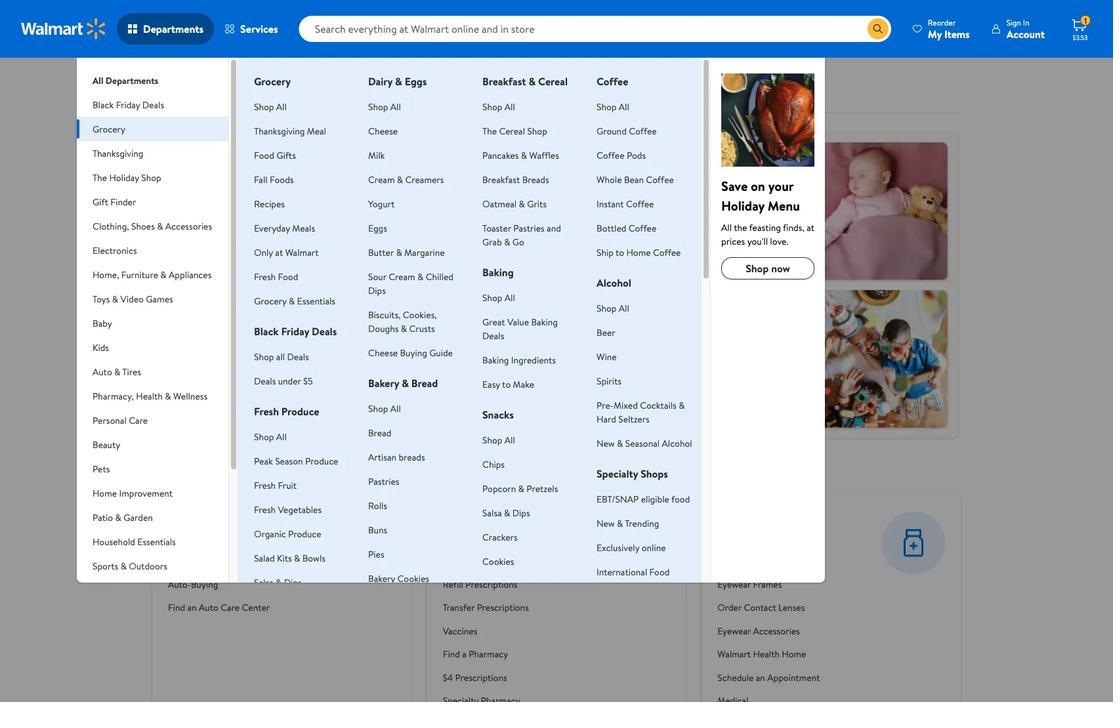 Task type: locate. For each thing, give the bounding box(es) containing it.
shops
[[641, 467, 668, 481]]

home, furniture & appliances button
[[77, 263, 228, 287]]

cheese down the doughs
[[368, 346, 398, 359]]

& inside "dropdown button"
[[165, 389, 171, 402]]

0 horizontal spatial find
[[168, 601, 185, 614]]

season
[[275, 454, 303, 467]]

patio
[[93, 511, 113, 524]]

shop all link for alcohol
[[597, 302, 629, 314]]

the up pancakes
[[482, 124, 497, 137]]

pastries up go
[[513, 221, 545, 234]]

cereal
[[538, 74, 568, 89], [499, 124, 525, 137]]

the
[[482, 124, 497, 137], [93, 171, 107, 184]]

1 vertical spatial prescriptions
[[477, 601, 529, 614]]

all up ground coffee link
[[619, 100, 629, 113]]

the up gift
[[93, 171, 107, 184]]

essentials down fresh food
[[297, 294, 335, 307]]

make left big
[[171, 173, 195, 187]]

care down pharmacy, health & wellness
[[129, 414, 148, 427]]

all
[[276, 350, 285, 363]]

1 vertical spatial baking
[[531, 315, 558, 328]]

eyewear frames
[[718, 578, 782, 591]]

to for easy
[[502, 378, 511, 390]]

home,
[[93, 268, 119, 281]]

video
[[120, 292, 144, 305]]

1 vertical spatial breakfast
[[482, 173, 520, 186]]

pharmacy up pharmacy home
[[443, 514, 499, 533]]

accessories inside dropdown button
[[165, 220, 212, 232]]

find
[[168, 601, 185, 614], [443, 648, 460, 661]]

sour cream & chilled dips link
[[368, 270, 454, 297]]

1 horizontal spatial to
[[616, 246, 624, 259]]

0 horizontal spatial cereal
[[499, 124, 525, 137]]

shop all link for baking
[[482, 291, 515, 304]]

shop all for breakfast & cereal
[[482, 100, 515, 113]]

an for find
[[187, 601, 197, 614]]

black friday deals down all departments
[[93, 98, 164, 111]]

food for fresh food
[[278, 270, 298, 283]]

produce right season in the left of the page
[[305, 454, 338, 467]]

0 vertical spatial auto care center link
[[168, 514, 269, 533]]

meal
[[307, 124, 326, 137]]

shop all link up thanksgiving meal on the left top of page
[[254, 100, 287, 113]]

food down online
[[649, 565, 670, 578]]

eyewear for eyewear accessories
[[718, 625, 751, 637]]

1 vertical spatial cream
[[389, 270, 415, 283]]

0 vertical spatial auto care center
[[168, 514, 269, 533]]

0 horizontal spatial essentials
[[137, 535, 176, 548]]

& right patio
[[115, 511, 121, 524]]

dips down popcorn & pretzels link
[[512, 506, 530, 519]]

center up auto-buying link
[[211, 555, 239, 567]]

2 vertical spatial produce
[[288, 527, 321, 540]]

2 fresh from the top
[[254, 404, 279, 419]]

pastries down artisan
[[368, 475, 399, 488]]

1 horizontal spatial your
[[768, 177, 794, 195]]

deals under $5
[[254, 374, 313, 387]]

shop all link for dairy & eggs
[[368, 100, 401, 113]]

0 vertical spatial holiday
[[109, 171, 139, 184]]

all up the black friday deals dropdown button
[[93, 74, 103, 87]]

shop all up ground
[[597, 100, 629, 113]]

fresh down peak
[[254, 479, 276, 492]]

1 cheese from the top
[[368, 124, 398, 137]]

0 horizontal spatial your
[[221, 146, 251, 168]]

deals down 'grocery & essentials'
[[312, 324, 337, 339]]

fresh for fresh food
[[254, 270, 276, 283]]

prices
[[721, 235, 745, 247]]

walmart up schedule
[[718, 648, 751, 661]]

find for find a pharmacy
[[443, 648, 460, 661]]

shop up waffles
[[527, 124, 547, 137]]

0 vertical spatial at
[[807, 221, 814, 234]]

shop for baking
[[482, 291, 502, 304]]

an down walmart health home on the right bottom of page
[[756, 671, 765, 684]]

0 vertical spatial breakfast
[[482, 74, 526, 89]]

pancakes & waffles link
[[482, 149, 559, 161]]

snacks down 'easy'
[[482, 408, 514, 422]]

pancakes & waffles
[[482, 149, 559, 161]]

accessories down gift finder 'dropdown button'
[[165, 220, 212, 232]]

shop all up the cereal shop 'link'
[[482, 100, 515, 113]]

2 auto care center link from the top
[[168, 549, 270, 573]]

deals down great
[[482, 329, 504, 342]]

refill
[[443, 578, 463, 591]]

0 vertical spatial alcohol
[[597, 276, 631, 290]]

1 vertical spatial seasonal
[[93, 584, 127, 597]]

0 vertical spatial an
[[187, 601, 197, 614]]

pharmacy up refill
[[443, 555, 482, 567]]

0 vertical spatial find
[[168, 601, 185, 614]]

and
[[547, 221, 561, 234]]

deals up grocery dropdown button on the top left of page
[[142, 98, 164, 111]]

snacks up transfer prescriptions link
[[503, 579, 530, 592]]

new for new & seasonal alcohol
[[597, 437, 615, 450]]

1 horizontal spatial friday
[[281, 324, 309, 339]]

1 bakery from the top
[[368, 376, 399, 390]]

1 vertical spatial holiday
[[721, 196, 765, 215]]

food left gifts
[[254, 149, 274, 161]]

produce for fresh produce
[[281, 404, 319, 419]]

& inside seasonal decor & party supplies
[[156, 584, 162, 597]]

0 horizontal spatial the
[[93, 171, 107, 184]]

peak
[[254, 454, 273, 467]]

grocery up thanksgiving meal on the left top of page
[[254, 74, 291, 89]]

0 vertical spatial prescriptions
[[465, 578, 517, 591]]

artisan breads
[[368, 451, 425, 463]]

1 horizontal spatial alcohol
[[662, 437, 692, 450]]

2 cheese from the top
[[368, 346, 398, 359]]

departments up all departments 'link' at left top
[[143, 22, 204, 36]]

all down bakery & bread
[[390, 402, 401, 415]]

seasonal up supplies
[[93, 584, 127, 597]]

dips for the top the salsa & dips 'link'
[[512, 506, 530, 519]]

an down auto-buying
[[187, 601, 197, 614]]

1 horizontal spatial health
[[753, 648, 780, 661]]

shop inside the holiday shop dropdown button
[[141, 171, 161, 184]]

pharmacy home link
[[443, 549, 578, 573]]

shop now link
[[721, 257, 814, 280]]

thanksgiving for thanksgiving
[[93, 147, 143, 159]]

health up the schedule an appointment
[[753, 648, 780, 661]]

personal
[[93, 414, 127, 427]]

coffee pods
[[597, 149, 646, 161]]

2 eyewear from the top
[[718, 625, 751, 637]]

1 vertical spatial produce
[[305, 454, 338, 467]]

shop all link for snacks
[[482, 433, 515, 446]]

buying for cheese
[[400, 346, 427, 359]]

buying down "crusts" at the top left of the page
[[400, 346, 427, 359]]

all up thanksgiving meal on the left top of page
[[276, 100, 287, 113]]

1 vertical spatial the
[[93, 171, 107, 184]]

1 horizontal spatial walmart
[[718, 648, 751, 661]]

shop up peak
[[254, 430, 274, 443]]

0 vertical spatial black
[[93, 98, 114, 111]]

ingredients
[[511, 353, 556, 366]]

cookies left refill
[[397, 572, 429, 585]]

cream & creamers link
[[368, 173, 444, 186]]

shop all deals
[[254, 350, 309, 363]]

1 vertical spatial pastries
[[368, 475, 399, 488]]

salsa down the salad
[[254, 576, 273, 589]]

prescriptions inside 'link'
[[465, 578, 517, 591]]

all down the "ship to home coffee" link
[[619, 302, 629, 314]]

0 vertical spatial thanksgiving
[[254, 124, 305, 137]]

buying up find an auto care center link in the left of the page
[[191, 578, 218, 591]]

1 vertical spatial new
[[597, 517, 615, 530]]

whole bean coffee
[[597, 173, 674, 186]]

fresh down only
[[254, 270, 276, 283]]

international
[[597, 565, 647, 578]]

pharmacy inside "link"
[[443, 555, 482, 567]]

gift finder button
[[77, 190, 228, 214]]

save on your holiday menu all the feasting finds, at prices you'll love.
[[721, 177, 814, 247]]

health
[[136, 389, 163, 402], [753, 648, 780, 661]]

all for bakery & bread
[[390, 402, 401, 415]]

shop all link up bread link
[[368, 402, 401, 415]]

0 horizontal spatial thanksgiving
[[93, 147, 143, 159]]

snacks
[[482, 408, 514, 422], [503, 579, 530, 592]]

auto down kids
[[93, 365, 112, 378]]

black
[[93, 98, 114, 111], [254, 324, 279, 339]]

shop all link up peak
[[254, 430, 287, 443]]

shop all for alcohol
[[597, 302, 629, 314]]

milk link
[[368, 149, 385, 161]]

0 vertical spatial eyewear
[[718, 578, 751, 591]]

fresh for fresh vegetables
[[254, 503, 276, 516]]

pets button
[[77, 457, 228, 481]]

0 horizontal spatial health
[[136, 389, 163, 402]]

bakery down cheese buying guide
[[368, 376, 399, 390]]

fresh for fresh produce
[[254, 404, 279, 419]]

& up crackers
[[504, 506, 510, 519]]

0 vertical spatial bread
[[411, 376, 438, 390]]

auto & tires
[[93, 365, 141, 378]]

baking up 'easy'
[[482, 353, 509, 366]]

auto care center
[[168, 514, 269, 533], [168, 555, 239, 567]]

the for the cereal shop
[[482, 124, 497, 137]]

auto inside dropdown button
[[93, 365, 112, 378]]

eyewear for eyewear frames
[[718, 578, 751, 591]]

instant coffee link
[[597, 197, 654, 210]]

2 auto care center from the top
[[168, 555, 239, 567]]

holiday down the save
[[721, 196, 765, 215]]

all departments
[[93, 74, 158, 87]]

thanksgiving up the holiday shop on the left top of the page
[[93, 147, 143, 159]]

shop all for snacks
[[482, 433, 515, 446]]

health inside "dropdown button"
[[136, 389, 163, 402]]

buns link
[[368, 523, 387, 536]]

1 vertical spatial accessories
[[753, 625, 800, 637]]

fresh up "organic"
[[254, 503, 276, 516]]

0 vertical spatial accessories
[[165, 220, 212, 232]]

1 vertical spatial food
[[278, 270, 298, 283]]

0 horizontal spatial dips
[[284, 576, 302, 589]]

produce for organic produce
[[288, 527, 321, 540]]

rolls link
[[368, 499, 387, 512]]

0 horizontal spatial buying
[[191, 578, 218, 591]]

food for international food
[[649, 565, 670, 578]]

fresh vegetables
[[254, 503, 322, 516]]

shop all
[[254, 100, 287, 113], [368, 100, 401, 113], [482, 100, 515, 113], [597, 100, 629, 113], [482, 291, 515, 304], [597, 302, 629, 314], [368, 402, 401, 415], [254, 430, 287, 443], [482, 433, 515, 446]]

0 vertical spatial cheese
[[368, 124, 398, 137]]

& left "crusts" at the top left of the page
[[401, 322, 407, 335]]

dips inside sour cream & chilled dips
[[368, 284, 386, 297]]

oatmeal
[[482, 197, 517, 210]]

0 vertical spatial pastries
[[513, 221, 545, 234]]

grocery inside grocery dropdown button
[[93, 122, 125, 135]]

breakfast for breakfast breads
[[482, 173, 520, 186]]

0 horizontal spatial holiday
[[109, 171, 139, 184]]

wine
[[597, 350, 617, 363]]

1 horizontal spatial the
[[482, 124, 497, 137]]

auto care center up auto-buying
[[168, 555, 239, 567]]

0 vertical spatial the
[[482, 124, 497, 137]]

find left the a
[[443, 648, 460, 661]]

1 vertical spatial your
[[768, 177, 794, 195]]

now
[[771, 261, 790, 276]]

1 horizontal spatial salsa & dips link
[[482, 506, 530, 519]]

2 vertical spatial center
[[242, 601, 270, 614]]

& down fresh food
[[289, 294, 295, 307]]

shop for snacks
[[482, 433, 502, 446]]

1 horizontal spatial at
[[807, 221, 814, 234]]

shop left the now on the right
[[746, 261, 769, 276]]

pre-mixed cocktails & hard seltzers
[[597, 399, 685, 425]]

1 horizontal spatial essentials
[[297, 294, 335, 307]]

to right ship
[[616, 246, 624, 259]]

an for schedule
[[756, 671, 765, 684]]

2 bakery from the top
[[368, 572, 395, 585]]

pharmacy,
[[93, 389, 134, 402]]

cheese for the cheese link
[[368, 124, 398, 137]]

organic produce link
[[254, 527, 321, 540]]

shop all up great
[[482, 291, 515, 304]]

breakfast up the cereal shop 'link'
[[482, 74, 526, 89]]

thanksgiving meal link
[[254, 124, 326, 137]]

easy
[[482, 378, 500, 390]]

the inside the holiday shop dropdown button
[[93, 171, 107, 184]]

& right cocktails at right bottom
[[679, 399, 685, 411]]

0 horizontal spatial to
[[502, 378, 511, 390]]

auto care center down services
[[168, 514, 269, 533]]

1 eyewear from the top
[[718, 578, 751, 591]]

all for dairy & eggs
[[390, 100, 401, 113]]

eggs right dairy
[[405, 74, 427, 89]]

& right butter
[[396, 246, 402, 259]]

1 fresh from the top
[[254, 270, 276, 283]]

on
[[751, 177, 765, 195]]

pies
[[368, 548, 384, 560]]

contact
[[744, 601, 776, 614]]

essentials inside dropdown button
[[137, 535, 176, 548]]

& right shoes
[[157, 220, 163, 232]]

1 horizontal spatial services
[[240, 22, 278, 36]]

go
[[512, 235, 524, 248]]

Walmart Site-Wide search field
[[299, 16, 891, 42]]

1 vertical spatial thanksgiving
[[93, 147, 143, 159]]

cookies link
[[482, 555, 514, 568]]

1 vertical spatial eyewear
[[718, 625, 751, 637]]

1 horizontal spatial thanksgiving
[[254, 124, 305, 137]]

black inside the black friday deals dropdown button
[[93, 98, 114, 111]]

$5
[[303, 374, 313, 387]]

shop inside 'shop now' link
[[746, 261, 769, 276]]

& down the kits
[[276, 576, 282, 589]]

your up even
[[221, 146, 251, 168]]

1 vertical spatial cereal
[[499, 124, 525, 137]]

salsa & dips up crackers
[[482, 506, 530, 519]]

holiday up finder
[[109, 171, 139, 184]]

2 breakfast from the top
[[482, 173, 520, 186]]

everyday
[[254, 221, 290, 234]]

2 new from the top
[[597, 517, 615, 530]]

all for fresh produce
[[276, 430, 287, 443]]

shop all link up great
[[482, 291, 515, 304]]

0 horizontal spatial salsa
[[254, 576, 273, 589]]

0 vertical spatial salsa & dips
[[482, 506, 530, 519]]

all up value
[[505, 291, 515, 304]]

shop all up the cheese link
[[368, 100, 401, 113]]

shop for fresh produce
[[254, 430, 274, 443]]

buying for auto-
[[191, 578, 218, 591]]

salsa & dips link up crackers
[[482, 506, 530, 519]]

walmart down 'meals'
[[285, 246, 319, 259]]

1 horizontal spatial eggs
[[405, 74, 427, 89]]

pharmacy for pharmacy home
[[443, 555, 482, 567]]

1 horizontal spatial fruit
[[482, 579, 501, 592]]

coffee up pods
[[629, 124, 657, 137]]

coffee
[[597, 74, 628, 89], [629, 124, 657, 137], [597, 149, 624, 161], [646, 173, 674, 186], [626, 197, 654, 210], [629, 221, 656, 234], [653, 246, 681, 259]]

grocery image
[[721, 74, 814, 167]]

eyewear down order
[[718, 625, 751, 637]]

shop all up beer
[[597, 302, 629, 314]]

popcorn & pretzels link
[[482, 482, 558, 495]]

fruit up transfer prescriptions
[[482, 579, 501, 592]]

2 vertical spatial food
[[649, 565, 670, 578]]

health for walmart
[[753, 648, 780, 661]]

1 horizontal spatial cereal
[[538, 74, 568, 89]]

deals right "all"
[[287, 350, 309, 363]]

1 vertical spatial friday
[[281, 324, 309, 339]]

1 vertical spatial salsa & dips
[[254, 576, 302, 589]]

1 vertical spatial auto care center link
[[168, 549, 270, 573]]

sign in account
[[1007, 17, 1045, 41]]

your up the menu
[[768, 177, 794, 195]]

bread up artisan
[[368, 426, 391, 439]]

breakfast down pancakes
[[482, 173, 520, 186]]

care inside dropdown button
[[129, 414, 148, 427]]

cream inside sour cream & chilled dips
[[389, 270, 415, 283]]

fresh fruit link
[[254, 479, 297, 492]]

friday
[[116, 98, 140, 111], [281, 324, 309, 339]]

international food link
[[597, 565, 670, 578]]

shop for coffee
[[597, 100, 617, 113]]

garden
[[123, 511, 153, 524]]

0 vertical spatial make
[[171, 173, 195, 187]]

1 horizontal spatial dips
[[368, 284, 386, 297]]

cheese for cheese buying guide
[[368, 346, 398, 359]]

1 horizontal spatial salsa
[[482, 506, 502, 519]]

0 vertical spatial dips
[[368, 284, 386, 297]]

2 vertical spatial pharmacy
[[469, 648, 508, 661]]

0 vertical spatial cream
[[368, 173, 395, 186]]

to right 'easy'
[[502, 378, 511, 390]]

departments
[[143, 22, 204, 36], [106, 74, 158, 87]]

1 vertical spatial health
[[753, 648, 780, 661]]

deals inside great value baking deals
[[482, 329, 504, 342]]

feasting
[[749, 221, 781, 234]]

2 horizontal spatial food
[[649, 565, 670, 578]]

breads
[[399, 451, 425, 463]]

1 horizontal spatial black
[[254, 324, 279, 339]]

dips down salad kits & bowls link
[[284, 576, 302, 589]]

cookies,
[[403, 308, 437, 321]]

1 horizontal spatial black friday deals
[[254, 324, 337, 339]]

even
[[237, 173, 258, 187]]

center up the salad
[[229, 514, 269, 533]]

to
[[616, 246, 624, 259], [502, 378, 511, 390]]

baking inside great value baking deals
[[531, 315, 558, 328]]

schedule an appointment
[[718, 671, 820, 684]]

cookies down crackers link
[[482, 555, 514, 568]]

1 breakfast from the top
[[482, 74, 526, 89]]

thanksgiving inside the thanksgiving dropdown button
[[93, 147, 143, 159]]

Search search field
[[299, 16, 891, 42]]

shop all up thanksgiving meal on the left top of page
[[254, 100, 287, 113]]

prescriptions down find a pharmacy
[[455, 671, 507, 684]]

pastries inside toaster pastries and grab & go
[[513, 221, 545, 234]]

guide
[[429, 346, 453, 359]]

all for coffee
[[619, 100, 629, 113]]

cream & creamers
[[368, 173, 444, 186]]

0 horizontal spatial seasonal
[[93, 584, 127, 597]]

1 new from the top
[[597, 437, 615, 450]]

friday down all departments
[[116, 98, 140, 111]]

4 fresh from the top
[[254, 503, 276, 516]]

find for find an auto care center
[[168, 601, 185, 614]]

easy to make link
[[482, 378, 534, 390]]

baking for baking ingredients
[[482, 353, 509, 366]]

seasonal
[[625, 437, 660, 450], [93, 584, 127, 597]]

cereal up the pancakes & waffles link
[[499, 124, 525, 137]]

0 vertical spatial fruit
[[278, 479, 297, 492]]

0 horizontal spatial black friday deals
[[93, 98, 164, 111]]

eyewear inside "link"
[[718, 625, 751, 637]]

1 horizontal spatial seasonal
[[625, 437, 660, 450]]

grocery for grocery & essentials
[[254, 294, 287, 307]]

1 horizontal spatial holiday
[[721, 196, 765, 215]]

0 horizontal spatial food
[[254, 149, 274, 161]]

exclusively online
[[597, 541, 666, 554]]

0 vertical spatial buying
[[400, 346, 427, 359]]

shop all for baking
[[482, 291, 515, 304]]

3 fresh from the top
[[254, 479, 276, 492]]

0 vertical spatial food
[[254, 149, 274, 161]]

bakery for bakery & bread
[[368, 376, 399, 390]]

shop for alcohol
[[597, 302, 617, 314]]



Task type: vqa. For each thing, say whether or not it's contained in the screenshot.
$25 Vanilla Visa Happy Holidays
no



Task type: describe. For each thing, give the bounding box(es) containing it.
coffee right bean at right top
[[646, 173, 674, 186]]

& right furniture
[[160, 268, 166, 281]]

new & seasonal alcohol link
[[597, 437, 692, 450]]

make inside create your registry make big days even more special.
[[171, 173, 195, 187]]

1 vertical spatial salsa & dips link
[[254, 576, 302, 589]]

rolls
[[368, 499, 387, 512]]

vaccines link
[[443, 619, 578, 643]]

only at walmart link
[[254, 246, 319, 259]]

bean
[[624, 173, 644, 186]]

accessories inside "link"
[[753, 625, 800, 637]]

eggs link
[[368, 221, 387, 234]]

bakery for bakery cookies
[[368, 572, 395, 585]]

departments inside all departments 'link'
[[106, 74, 158, 87]]

fresh vegetables link
[[254, 503, 322, 516]]

& left creamers
[[397, 173, 403, 186]]

1 vertical spatial black
[[254, 324, 279, 339]]

1 vertical spatial walmart
[[718, 648, 751, 661]]

0 horizontal spatial alcohol
[[597, 276, 631, 290]]

prescriptions for refill prescriptions
[[465, 578, 517, 591]]

services inside dropdown button
[[240, 22, 278, 36]]

& left waffles
[[521, 149, 527, 161]]

shop for dairy & eggs
[[368, 100, 388, 113]]

wellness
[[173, 389, 207, 402]]

& right sports
[[121, 559, 127, 572]]

1 vertical spatial make
[[513, 378, 534, 390]]

hard
[[597, 412, 616, 425]]

baking ingredients
[[482, 353, 556, 366]]

all inside save on your holiday menu all the feasting finds, at prices you'll love.
[[721, 221, 732, 234]]

outdoors
[[129, 559, 167, 572]]

& inside dropdown button
[[115, 511, 121, 524]]

bakery & bread
[[368, 376, 438, 390]]

seasonal decor & party supplies
[[93, 584, 185, 610]]

coffee up the "ship to home coffee" link
[[629, 221, 656, 234]]

sports & outdoors
[[93, 559, 167, 572]]

1 auto care center link from the top
[[168, 514, 269, 533]]

departments inside departments popup button
[[143, 22, 204, 36]]

auto-
[[168, 578, 191, 591]]

carousel controls navigation
[[444, 415, 669, 430]]

& right the kits
[[294, 552, 300, 564]]

shop all link for grocery
[[254, 100, 287, 113]]

chilled
[[426, 270, 454, 283]]

1 vertical spatial at
[[275, 246, 283, 259]]

auto down home improvement dropdown button
[[168, 514, 196, 533]]

eyewear frames link
[[718, 573, 826, 596]]

all inside all departments 'link'
[[93, 74, 103, 87]]

shop all for dairy & eggs
[[368, 100, 401, 113]]

walmart health home
[[718, 648, 806, 661]]

prescriptions for $4 prescriptions
[[455, 671, 507, 684]]

biscuits,
[[368, 308, 401, 321]]

1 auto care center from the top
[[168, 514, 269, 533]]

save
[[721, 177, 748, 195]]

fruit snacks link
[[482, 579, 530, 592]]

thanksgiving for thanksgiving meal
[[254, 124, 305, 137]]

items
[[944, 27, 970, 41]]

your inside create your registry make big days even more special.
[[221, 146, 251, 168]]

coffee down whole bean coffee
[[626, 197, 654, 210]]

the holiday shop
[[93, 171, 161, 184]]

all for snacks
[[505, 433, 515, 446]]

great
[[482, 315, 505, 328]]

whole
[[597, 173, 622, 186]]

friday inside dropdown button
[[116, 98, 140, 111]]

popcorn & pretzels
[[482, 482, 558, 495]]

kits
[[277, 552, 292, 564]]

buns
[[368, 523, 387, 536]]

0 horizontal spatial pastries
[[368, 475, 399, 488]]

seasonal inside seasonal decor & party supplies
[[93, 584, 127, 597]]

recipes link
[[254, 197, 285, 210]]

toys & video games
[[93, 292, 173, 305]]

0 vertical spatial salsa & dips link
[[482, 506, 530, 519]]

gift finder
[[93, 195, 136, 208]]

0 vertical spatial essentials
[[297, 294, 335, 307]]

sports
[[93, 559, 118, 572]]

everyday meals
[[254, 221, 315, 234]]

shop for bakery & bread
[[368, 402, 388, 415]]

coffee down ground
[[597, 149, 624, 161]]

big
[[198, 173, 212, 187]]

shop all for coffee
[[597, 100, 629, 113]]

1 horizontal spatial bread
[[411, 376, 438, 390]]

0 horizontal spatial cookies
[[397, 572, 429, 585]]

auto & tires button
[[77, 360, 228, 384]]

trending
[[625, 517, 659, 530]]

shop all for fresh produce
[[254, 430, 287, 443]]

0 vertical spatial eggs
[[405, 74, 427, 89]]

in
[[1023, 17, 1029, 28]]

account
[[1007, 27, 1045, 41]]

0 horizontal spatial walmart
[[285, 246, 319, 259]]

shop for black friday deals
[[254, 350, 274, 363]]

pharmacy, health & wellness
[[93, 389, 207, 402]]

home inside "link"
[[484, 555, 508, 567]]

1
[[1084, 15, 1087, 26]]

& left trending
[[617, 517, 623, 530]]

artisan breads link
[[368, 451, 425, 463]]

everyday meals link
[[254, 221, 315, 234]]

bowls
[[302, 552, 325, 564]]

0 vertical spatial seasonal
[[625, 437, 660, 450]]

auto down auto-buying link
[[199, 601, 218, 614]]

& left grits at the left top of page
[[519, 197, 525, 210]]

shop all link for breakfast & cereal
[[482, 100, 515, 113]]

beauty button
[[77, 432, 228, 457]]

& inside toaster pastries and grab & go
[[504, 235, 510, 248]]

breakfast breads link
[[482, 173, 549, 186]]

shop all for bakery & bread
[[368, 402, 401, 415]]

pies link
[[368, 548, 384, 560]]

0 vertical spatial cookies
[[482, 555, 514, 568]]

prescriptions for transfer prescriptions
[[477, 601, 529, 614]]

the cereal shop
[[482, 124, 547, 137]]

find a pharmacy
[[443, 648, 508, 661]]

home up the appointment
[[782, 648, 806, 661]]

1 vertical spatial alcohol
[[662, 437, 692, 450]]

1 vertical spatial eggs
[[368, 221, 387, 234]]

search icon image
[[873, 24, 883, 34]]

at inside save on your holiday menu all the feasting finds, at prices you'll love.
[[807, 221, 814, 234]]

holiday inside dropdown button
[[109, 171, 139, 184]]

all departments link
[[77, 58, 228, 93]]

specialty
[[597, 467, 638, 481]]

value
[[507, 315, 529, 328]]

coffee up ground
[[597, 74, 628, 89]]

all for baking
[[505, 291, 515, 304]]

new for new & trending
[[597, 517, 615, 530]]

all for grocery
[[276, 100, 287, 113]]

improvement
[[119, 487, 173, 499]]

shop for breakfast & cereal
[[482, 100, 502, 113]]

shop all for grocery
[[254, 100, 287, 113]]

0 vertical spatial center
[[229, 514, 269, 533]]

order contact lenses link
[[718, 596, 826, 619]]

instant
[[597, 197, 624, 210]]

cocktails
[[640, 399, 676, 411]]

shop all link for bakery & bread
[[368, 402, 401, 415]]

cheese link
[[368, 124, 398, 137]]

all for alcohol
[[619, 302, 629, 314]]

health for pharmacy,
[[136, 389, 163, 402]]

specialty shops
[[597, 467, 668, 481]]

& left pretzels
[[518, 482, 524, 495]]

organic produce
[[254, 527, 321, 540]]

coffee down the bottled coffee link
[[653, 246, 681, 259]]

kids
[[93, 341, 109, 354]]

ground
[[597, 124, 627, 137]]

home inside dropdown button
[[93, 487, 117, 499]]

0 vertical spatial cereal
[[538, 74, 568, 89]]

pancakes
[[482, 149, 519, 161]]

yogurt link
[[368, 197, 395, 210]]

to for ship
[[616, 246, 624, 259]]

shop for grocery
[[254, 100, 274, 113]]

grocery for grocery dropdown button on the top left of page
[[93, 122, 125, 135]]

& inside pre-mixed cocktails & hard seltzers
[[679, 399, 685, 411]]

shop all link for fresh produce
[[254, 430, 287, 443]]

black friday deals inside dropdown button
[[93, 98, 164, 111]]

bread link
[[368, 426, 391, 439]]

salad kits & bowls link
[[254, 552, 325, 564]]

0 vertical spatial grocery
[[254, 74, 291, 89]]

& inside sour cream & chilled dips
[[417, 270, 423, 283]]

auto up the auto-
[[168, 555, 187, 567]]

& down cheese buying guide
[[402, 376, 409, 390]]

fresh for fresh fruit
[[254, 479, 276, 492]]

1 vertical spatial black friday deals
[[254, 324, 337, 339]]

breakfast breads
[[482, 173, 549, 186]]

& left the tires
[[114, 365, 120, 378]]

order contact lenses
[[718, 601, 805, 614]]

biscuits, cookies, doughs & crusts link
[[368, 308, 437, 335]]

0 horizontal spatial fruit
[[278, 479, 297, 492]]

& inside biscuits, cookies, doughs & crusts
[[401, 322, 407, 335]]

0 vertical spatial snacks
[[482, 408, 514, 422]]

home down bottled coffee
[[626, 246, 651, 259]]

pharmacy link
[[443, 514, 499, 533]]

1 horizontal spatial salsa & dips
[[482, 506, 530, 519]]

holiday inside save on your holiday menu all the feasting finds, at prices you'll love.
[[721, 196, 765, 215]]

the for the holiday shop
[[93, 171, 107, 184]]

your inside save on your holiday menu all the feasting finds, at prices you'll love.
[[768, 177, 794, 195]]

deals left under
[[254, 374, 276, 387]]

& right dairy
[[395, 74, 402, 89]]

0 horizontal spatial services
[[152, 74, 209, 96]]

auto-buying
[[168, 578, 218, 591]]

crackers
[[482, 531, 518, 543]]

care down services
[[199, 514, 226, 533]]

1 vertical spatial fruit
[[482, 579, 501, 592]]

crackers link
[[482, 531, 518, 543]]

under
[[278, 374, 301, 387]]

black friday deals button
[[77, 93, 228, 117]]

personal care
[[93, 414, 148, 427]]

ebt/snap eligible food link
[[597, 493, 690, 505]]

& right toys
[[112, 292, 118, 305]]

care down auto-buying link
[[221, 601, 240, 614]]

bakery cookies
[[368, 572, 429, 585]]

& down seltzers
[[617, 437, 623, 450]]

all for breakfast & cereal
[[505, 100, 515, 113]]

shop all link for coffee
[[597, 100, 629, 113]]

deals inside dropdown button
[[142, 98, 164, 111]]

home improvement button
[[77, 481, 228, 505]]

baking for baking
[[482, 265, 514, 280]]

create your registry make big days even more special.
[[171, 146, 320, 187]]

find an auto care center
[[168, 601, 270, 614]]

decor
[[129, 584, 154, 597]]

browse services
[[152, 462, 242, 480]]

a
[[462, 648, 467, 661]]

creamers
[[405, 173, 444, 186]]

sour cream & chilled dips
[[368, 270, 454, 297]]

dips for bottommost the salsa & dips 'link'
[[284, 576, 302, 589]]

1 vertical spatial bread
[[368, 426, 391, 439]]

whole bean coffee link
[[597, 173, 674, 186]]

1 vertical spatial center
[[211, 555, 239, 567]]

1 vertical spatial snacks
[[503, 579, 530, 592]]

gifts
[[276, 149, 296, 161]]

walmart image
[[21, 18, 106, 39]]

breakfast for breakfast & cereal
[[482, 74, 526, 89]]

tires
[[122, 365, 141, 378]]

eyewear accessories link
[[718, 619, 826, 643]]

pharmacy for pharmacy
[[443, 514, 499, 533]]

care up auto-buying
[[190, 555, 209, 567]]

0 vertical spatial salsa
[[482, 506, 502, 519]]

& up the cereal shop 'link'
[[529, 74, 536, 89]]



